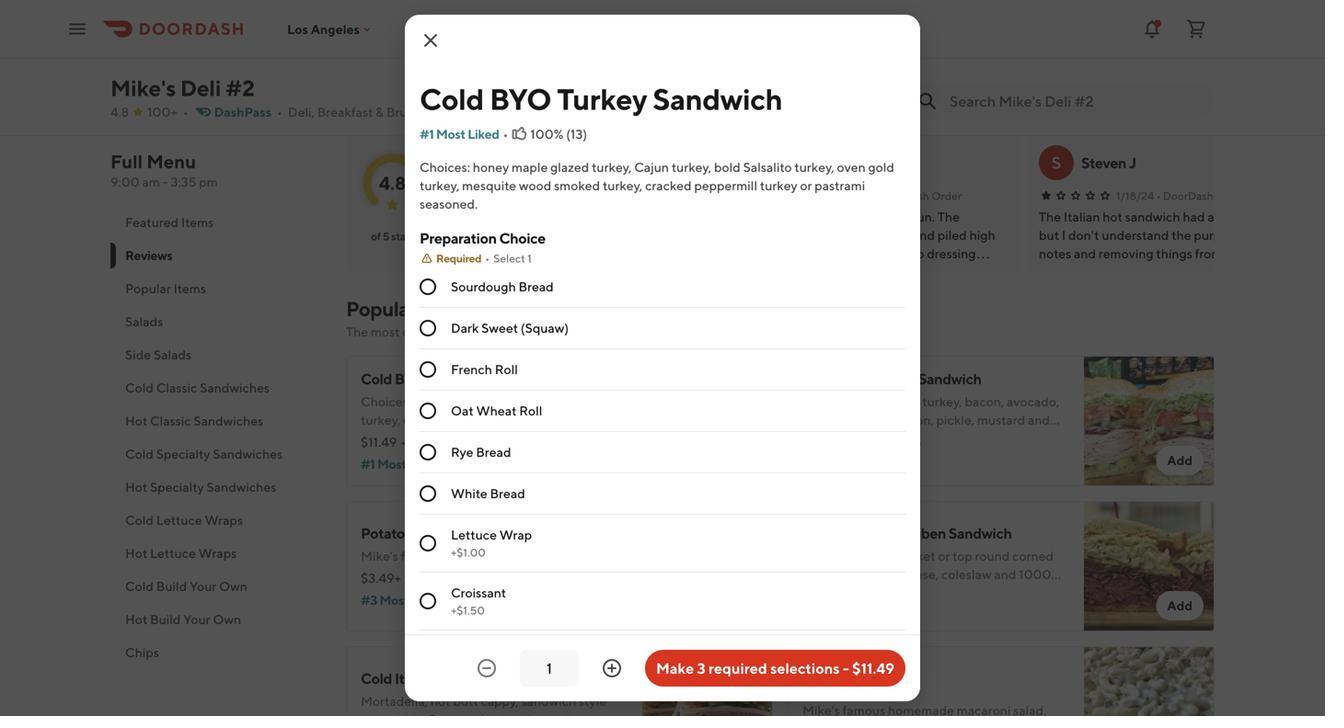 Task type: vqa. For each thing, say whether or not it's contained in the screenshot.


Task type: describe. For each thing, give the bounding box(es) containing it.
choices: honey maple glazed turkey, cajun turkey, bold salsalito turkey, oven gold turkey, mesquite wood smoked turkey, cracked peppermill turkey or pastrami seasoned.
[[420, 160, 894, 212]]

b
[[559, 154, 569, 172]]

deli inside cold mike's deli #1 sandwich $11.49
[[1009, 0, 1035, 0]]

0 horizontal spatial $11.49
[[361, 435, 397, 450]]

cut
[[820, 549, 840, 564]]

100% (7) #2 most liked
[[802, 435, 921, 472]]

,
[[881, 431, 884, 446]]

and inside the "cold classic club sandwich maple glazed honey turkey, bacon, avocado, lettuce, tomato, onion, pickle, mustard and swiss cheese , mayonnaise."
[[1028, 413, 1050, 428]]

• up #3 most liked
[[405, 571, 410, 586]]

1 vertical spatial salads
[[154, 347, 192, 363]]

famous
[[401, 549, 444, 564]]

croissant +$1.50
[[451, 586, 506, 617]]

order for r
[[638, 190, 668, 202]]

turkey inside cold byo turkey sandwich choices: honey maple glazed turkey, cajun turkey, bold salsalito turkey, oven gold turkey, mesquite wood smoked turkey, cracked peppermill turkey or pastrami seasoned.
[[426, 431, 464, 446]]

oat
[[451, 403, 474, 419]]

mike's deli #2
[[110, 75, 255, 101]]

3:35
[[171, 174, 196, 190]]

• right 11/15/23
[[579, 190, 583, 202]]

brunch
[[386, 104, 429, 120]]

turkey for cold byo turkey sandwich choices: honey maple glazed turkey, cajun turkey, bold salsalito turkey, oven gold turkey, mesquite wood smoked turkey, cracked peppermill turkey or pastrami seasoned.
[[428, 370, 471, 388]]

reviews link
[[346, 75, 420, 99]]

required
[[708, 660, 767, 678]]

cajun inside cold byo turkey sandwich choices: honey maple glazed turkey, cajun turkey, bold salsalito turkey, oven gold turkey, mesquite wood smoked turkey, cracked peppermill turkey or pastrami seasoned.
[[575, 394, 610, 409]]

coleslaw
[[941, 567, 992, 582]]

pastrami inside choices: honey maple glazed turkey, cajun turkey, bold salsalito turkey, oven gold turkey, mesquite wood smoked turkey, cracked peppermill turkey or pastrami seasoned.
[[815, 178, 865, 193]]

cold inside the "cold classic club sandwich maple glazed honey turkey, bacon, avocado, lettuce, tomato, onion, pickle, mustard and swiss cheese , mayonnaise."
[[802, 370, 834, 388]]

lettuce,
[[802, 413, 847, 428]]

york for hot new york reuben sandwich 1st cut pastrami brisket or top round corned beef with swiss cheese, coleslaw and 1000 island dressing on rye bread.
[[863, 525, 892, 542]]

items
[[515, 324, 547, 340]]

most down $11.49 •
[[377, 457, 406, 472]]

french roll
[[451, 362, 518, 377]]

100% down oat wheat roll option at bottom
[[426, 435, 459, 450]]

0 horizontal spatial 100+
[[147, 104, 177, 120]]

preparation choice group
[[420, 228, 905, 631]]

sandwiches for cold specialty sandwiches
[[213, 447, 283, 462]]

glazed inside choices: honey maple glazed turkey, cajun turkey, bold salsalito turkey, oven gold turkey, mesquite wood smoked turkey, cracked peppermill turkey or pastrami seasoned.
[[550, 160, 589, 175]]

0 horizontal spatial mike's
[[110, 75, 176, 101]]

lettuce for cold lettuce wraps
[[156, 513, 202, 528]]

dark
[[451, 321, 479, 336]]

own for hot build your own
[[213, 612, 241, 628]]

macaroni salad
[[802, 680, 901, 697]]

hot classic sandwiches button
[[110, 405, 324, 438]]

most inside cold byo turkey sandwich dialog
[[436, 127, 465, 142]]

featured items button
[[110, 206, 324, 239]]

popular for popular items the most commonly ordered items and dishes from this store
[[346, 297, 416, 321]]

close cold byo turkey sandwich image
[[420, 29, 442, 52]]

los
[[287, 21, 308, 37]]

preparation
[[420, 230, 497, 247]]

cold lettuce wraps
[[125, 513, 243, 528]]

0 horizontal spatial (13)
[[462, 435, 483, 450]]

byo for cold byo turkey sandwich choices: honey maple glazed turkey, cajun turkey, bold salsalito turkey, oven gold turkey, mesquite wood smoked turkey, cracked peppermill turkey or pastrami seasoned.
[[395, 370, 425, 388]]

new for hot new york reuben sandwich 1st cut pastrami brisket or top round corned beef with swiss cheese, coleslaw and 1000 island dressing on rye bread.
[[830, 525, 860, 542]]

0 vertical spatial salads
[[125, 314, 163, 329]]

open menu image
[[66, 18, 88, 40]]

honey inside the "cold classic club sandwich maple glazed honey turkey, bacon, avocado, lettuce, tomato, onion, pickle, mustard and swiss cheese , mayonnaise."
[[883, 394, 920, 409]]

add for hot new york reuben sandwich
[[1167, 599, 1193, 614]]

smoked inside cold byo turkey sandwich choices: honey maple glazed turkey, cajun turkey, bold salsalito turkey, oven gold turkey, mesquite wood smoked turkey, cracked peppermill turkey or pastrami seasoned.
[[598, 413, 644, 428]]

mesquite inside choices: honey maple glazed turkey, cajun turkey, bold salsalito turkey, oven gold turkey, mesquite wood smoked turkey, cracked peppermill turkey or pastrami seasoned.
[[462, 178, 516, 193]]

wraps for cold lettuce wraps
[[205, 513, 243, 528]]

store
[[668, 324, 697, 340]]

cold classic club sandwich $12.99
[[350, 0, 463, 42]]

c
[[839, 154, 850, 172]]

1 horizontal spatial review
[[1216, 190, 1253, 202]]

on
[[891, 586, 906, 601]]

1 vertical spatial cold italian submarine
[[361, 670, 508, 688]]

#1 inside cold mike's deli #1 sandwich $11.49
[[1038, 0, 1054, 0]]

and inside 'popular items the most commonly ordered items and dishes from this store'
[[550, 324, 572, 340]]

reuben for hot new york reuben sandwich 1st cut pastrami brisket or top round corned beef with swiss cheese, coleslaw and 1000 island dressing on rye bread.
[[895, 525, 946, 542]]

0 vertical spatial 4.8
[[110, 104, 129, 120]]

cold mike's deli #1 sandwich $11.49
[[931, 0, 1054, 42]]

ratings
[[379, 103, 418, 118]]

rebecca b
[[500, 154, 569, 172]]

items for popular items the most commonly ordered items and dishes from this store
[[419, 297, 469, 321]]

new for hot new york reuben sandwich
[[523, 0, 553, 0]]

potato salad mike's famous homemade potato salad.
[[361, 525, 590, 564]]

turkey, up 'preparation'
[[420, 178, 459, 193]]

sandwich inside the "cold classic club sandwich maple glazed honey turkey, bacon, avocado, lettuce, tomato, onion, pickle, mustard and swiss cheese , mayonnaise."
[[918, 370, 981, 388]]

classic for cold classic club sandwich $12.99
[[384, 0, 429, 0]]

• doordash order for r
[[579, 190, 668, 202]]

cold build your own
[[125, 579, 247, 594]]

cold inside cold byo turkey sandwich choices: honey maple glazed turkey, cajun turkey, bold salsalito turkey, oven gold turkey, mesquite wood smoked turkey, cracked peppermill turkey or pastrami seasoned.
[[361, 370, 392, 388]]

sandwich inside cold classic club sandwich $12.99
[[350, 3, 413, 21]]

lettuce for hot lettuce wraps
[[150, 546, 196, 561]]

add review button
[[1036, 90, 1130, 120]]

sourdough bread
[[451, 279, 554, 294]]

cold italian submarine image
[[642, 647, 773, 717]]

french
[[451, 362, 492, 377]]

hot for hot classic sandwiches
[[125, 414, 147, 429]]

(7) for 100% (7) #2 most liked
[[906, 435, 921, 450]]

turkey, up $11.49 •
[[361, 413, 401, 428]]

submarine inside cold italian submarine
[[640, 3, 711, 21]]

popular for popular items
[[125, 281, 171, 296]]

• left rye bread radio at the left of the page
[[401, 435, 406, 450]]

choices: inside cold byo turkey sandwich choices: honey maple glazed turkey, cajun turkey, bold salsalito turkey, oven gold turkey, mesquite wood smoked turkey, cracked peppermill turkey or pastrami seasoned.
[[361, 394, 411, 409]]

maple inside cold byo turkey sandwich choices: honey maple glazed turkey, cajun turkey, bold salsalito turkey, oven gold turkey, mesquite wood smoked turkey, cracked peppermill turkey or pastrami seasoned.
[[453, 394, 489, 409]]

maple inside choices: honey maple glazed turkey, cajun turkey, bold salsalito turkey, oven gold turkey, mesquite wood smoked turkey, cracked peppermill turkey or pastrami seasoned.
[[512, 160, 548, 175]]

stars
[[391, 230, 414, 243]]

liked inside cold byo turkey sandwich dialog
[[468, 127, 499, 142]]

oven inside choices: honey maple glazed turkey, cajun turkey, bold salsalito turkey, oven gold turkey, mesquite wood smoked turkey, cracked peppermill turkey or pastrami seasoned.
[[837, 160, 866, 175]]

italian inside cold italian submarine
[[674, 0, 715, 0]]

dressing
[[840, 586, 889, 601]]

glazed inside cold byo turkey sandwich choices: honey maple glazed turkey, cajun turkey, bold salsalito turkey, oven gold turkey, mesquite wood smoked turkey, cracked peppermill turkey or pastrami seasoned.
[[491, 394, 530, 409]]

cheese,
[[894, 567, 939, 582]]

full menu 9:00 am - 3:35 pm
[[110, 151, 218, 190]]

island
[[802, 586, 837, 601]]

your for cold build your own
[[190, 579, 217, 594]]

croissant
[[451, 586, 506, 601]]

hot new york reuben sandwich image
[[1084, 501, 1215, 632]]

3
[[697, 660, 705, 678]]

sandwiches for hot classic sandwiches
[[194, 414, 263, 429]]

hot lettuce wraps button
[[110, 537, 324, 570]]

featured items
[[125, 215, 214, 230]]

gold inside choices: honey maple glazed turkey, cajun turkey, bold salsalito turkey, oven gold turkey, mesquite wood smoked turkey, cracked peppermill turkey or pastrami seasoned.
[[868, 160, 894, 175]]

hot for hot specialty sandwiches
[[125, 480, 147, 495]]

bread.
[[930, 586, 967, 601]]

from
[[614, 324, 641, 340]]

cheese
[[837, 431, 878, 446]]

reuben for hot new york reuben sandwich
[[495, 3, 546, 21]]

#1 inside cold byo turkey sandwich dialog
[[420, 127, 434, 142]]

or inside choices: honey maple glazed turkey, cajun turkey, bold salsalito turkey, oven gold turkey, mesquite wood smoked turkey, cracked peppermill turkey or pastrami seasoned.
[[800, 178, 812, 193]]

cold specialty sandwiches button
[[110, 438, 324, 471]]

breakfast
[[317, 104, 373, 120]]

1st
[[802, 549, 818, 564]]

$3.49+ •
[[361, 571, 410, 586]]

French Roll radio
[[420, 362, 436, 378]]

decrease quantity by 1 image
[[476, 658, 498, 680]]

add inside add review button
[[1047, 97, 1072, 112]]

100% down famous
[[430, 571, 464, 586]]

$11.49 •
[[361, 435, 406, 450]]

#1 most liked inside cold byo turkey sandwich dialog
[[420, 127, 499, 142]]

sandwich inside hot new york reuben sandwich 1st cut pastrami brisket or top round corned beef with swiss cheese, coleslaw and 1000 island dressing on rye bread.
[[949, 525, 1012, 542]]

turkey, inside the "cold classic club sandwich maple glazed honey turkey, bacon, avocado, lettuce, tomato, onion, pickle, mustard and swiss cheese , mayonnaise."
[[922, 394, 962, 409]]

reviews 100+ ratings • 16 public reviews
[[346, 75, 528, 118]]

wood inside choices: honey maple glazed turkey, cajun turkey, bold salsalito turkey, oven gold turkey, mesquite wood smoked turkey, cracked peppermill turkey or pastrami seasoned.
[[519, 178, 551, 193]]

bread for sourdough bread
[[518, 279, 554, 294]]

reviews for reviews 100+ ratings • 16 public reviews
[[346, 75, 420, 99]]

york for hot new york reuben sandwich
[[555, 0, 585, 0]]

salsalito inside choices: honey maple glazed turkey, cajun turkey, bold salsalito turkey, oven gold turkey, mesquite wood smoked turkey, cracked peppermill turkey or pastrami seasoned.
[[743, 160, 792, 175]]

liked up white bread radio
[[409, 457, 440, 472]]

(squaw)
[[521, 321, 569, 336]]

• down reviews
[[503, 127, 508, 142]]

cracked inside cold byo turkey sandwich choices: honey maple glazed turkey, cajun turkey, bold salsalito turkey, oven gold turkey, mesquite wood smoked turkey, cracked peppermill turkey or pastrami seasoned.
[[689, 413, 735, 428]]

Item Search search field
[[950, 91, 1200, 111]]

choices: inside choices: honey maple glazed turkey, cajun turkey, bold salsalito turkey, oven gold turkey, mesquite wood smoked turkey, cracked peppermill turkey or pastrami seasoned.
[[420, 160, 470, 175]]

doordash for s
[[1163, 190, 1213, 202]]

cold inside button
[[125, 447, 154, 462]]

v
[[760, 153, 772, 173]]

turkey, left v
[[672, 160, 711, 175]]

potato salad image
[[642, 501, 773, 632]]

1 vertical spatial 100% (13)
[[426, 435, 483, 450]]

featured
[[125, 215, 179, 230]]

#2 for mike's deli #2
[[225, 75, 255, 101]]

turkey, down this
[[646, 413, 686, 428]]

$11.99
[[786, 7, 822, 22]]

white
[[451, 486, 487, 501]]

macaroni salad image
[[1084, 647, 1215, 717]]

avocado,
[[1007, 394, 1059, 409]]

reviews
[[483, 103, 528, 118]]

salad for potato
[[407, 525, 443, 542]]

bold inside choices: honey maple glazed turkey, cajun turkey, bold salsalito turkey, oven gold turkey, mesquite wood smoked turkey, cracked peppermill turkey or pastrami seasoned.
[[714, 160, 741, 175]]

honey inside choices: honey maple glazed turkey, cajun turkey, bold salsalito turkey, oven gold turkey, mesquite wood smoked turkey, cracked peppermill turkey or pastrami seasoned.
[[473, 160, 509, 175]]

0 horizontal spatial italian
[[395, 670, 435, 688]]

hot new york reuben sandwich 1st cut pastrami brisket or top round corned beef with swiss cheese, coleslaw and 1000 island dressing on rye bread.
[[802, 525, 1054, 601]]

#2 for 100% (7) #2 most liked
[[802, 457, 819, 472]]

order for v
[[931, 190, 962, 202]]

pm
[[199, 174, 218, 190]]

• inside preparation choice group
[[485, 252, 490, 265]]

with
[[832, 567, 857, 582]]

$11.99 button
[[782, 0, 928, 35]]

lettuce inside lettuce wrap +$1.00
[[451, 528, 497, 543]]

sandwich inside hot new york reuben sandwich
[[549, 3, 612, 21]]

seasoned. inside cold byo turkey sandwich choices: honey maple glazed turkey, cajun turkey, bold salsalito turkey, oven gold turkey, mesquite wood smoked turkey, cracked peppermill turkey or pastrami seasoned.
[[534, 431, 592, 446]]

1 vertical spatial roll
[[519, 403, 542, 419]]

$11.49 for make 3 required selections - $11.49
[[852, 660, 894, 678]]

• inside 'reviews 100+ ratings • 16 public reviews'
[[421, 103, 426, 118]]

cold byo turkey sandwich dialog
[[405, 15, 920, 717]]

items for featured items
[[181, 215, 214, 230]]

$3.49+
[[361, 571, 401, 586]]

public
[[444, 103, 481, 118]]

swiss inside hot new york reuben sandwich 1st cut pastrami brisket or top round corned beef with swiss cheese, coleslaw and 1000 island dressing on rye bread.
[[860, 567, 892, 582]]

100+ •
[[147, 104, 188, 120]]

pastrami inside cold byo turkey sandwich choices: honey maple glazed turkey, cajun turkey, bold salsalito turkey, oven gold turkey, mesquite wood smoked turkey, cracked peppermill turkey or pastrami seasoned.
[[481, 431, 532, 446]]

seasoned. inside choices: honey maple glazed turkey, cajun turkey, bold salsalito turkey, oven gold turkey, mesquite wood smoked turkey, cracked peppermill turkey or pastrami seasoned.
[[420, 196, 478, 212]]

- for 3
[[843, 660, 849, 678]]

mike's inside cold mike's deli #1 sandwich $11.49
[[965, 0, 1007, 0]]

peppermill inside cold byo turkey sandwich choices: honey maple glazed turkey, cajun turkey, bold salsalito turkey, oven gold turkey, mesquite wood smoked turkey, cracked peppermill turkey or pastrami seasoned.
[[361, 431, 424, 446]]

your for hot build your own
[[183, 612, 210, 628]]

9:00
[[110, 174, 140, 190]]

dark sweet (squaw)
[[451, 321, 569, 336]]

side salads button
[[110, 339, 324, 372]]

wrap
[[499, 528, 532, 543]]

honey inside cold byo turkey sandwich choices: honey maple glazed turkey, cajun turkey, bold salsalito turkey, oven gold turkey, mesquite wood smoked turkey, cracked peppermill turkey or pastrami seasoned.
[[414, 394, 450, 409]]

mesquite inside cold byo turkey sandwich choices: honey maple glazed turkey, cajun turkey, bold salsalito turkey, oven gold turkey, mesquite wood smoked turkey, cracked peppermill turkey or pastrami seasoned.
[[506, 413, 560, 428]]

popular items
[[125, 281, 206, 296]]

wood inside cold byo turkey sandwich choices: honey maple glazed turkey, cajun turkey, bold salsalito turkey, oven gold turkey, mesquite wood smoked turkey, cracked peppermill turkey or pastrami seasoned.
[[562, 413, 595, 428]]

add button for cold classic club sandwich
[[1156, 446, 1204, 476]]

of
[[371, 230, 381, 243]]

• right 1/18/24
[[1156, 190, 1161, 202]]

cracked inside choices: honey maple glazed turkey, cajun turkey, bold salsalito turkey, oven gold turkey, mesquite wood smoked turkey, cracked peppermill turkey or pastrami seasoned.
[[645, 178, 692, 193]]

cold lettuce wraps button
[[110, 504, 324, 537]]

r
[[469, 153, 481, 173]]

pastrami inside hot new york reuben sandwich 1st cut pastrami brisket or top round corned beef with swiss cheese, coleslaw and 1000 island dressing on rye bread.
[[842, 549, 893, 564]]

hot new york reuben sandwich button
[[491, 0, 637, 55]]

• doordash review
[[1156, 190, 1253, 202]]

specialty for hot
[[150, 480, 204, 495]]

side salads
[[125, 347, 192, 363]]

0.3
[[449, 104, 469, 120]]

cold inside dialog
[[420, 82, 484, 116]]

sandwiches for cold classic sandwiches
[[200, 380, 270, 396]]

cold classic sandwiches button
[[110, 372, 324, 405]]

1 horizontal spatial 4.8
[[379, 173, 406, 194]]

• down mike's deli #2
[[183, 104, 188, 120]]

• right 10/17/23
[[872, 190, 876, 202]]

$11.49 for cold mike's deli #1 sandwich $11.49
[[931, 27, 967, 42]]



Task type: locate. For each thing, give the bounding box(es) containing it.
turkey
[[557, 82, 647, 116], [428, 370, 471, 388]]

salad up famous
[[407, 525, 443, 542]]

0 vertical spatial york
[[555, 0, 585, 0]]

popular inside popular items button
[[125, 281, 171, 296]]

0 horizontal spatial and
[[550, 324, 572, 340]]

sandwich inside cold byo turkey sandwich choices: honey maple glazed turkey, cajun turkey, bold salsalito turkey, oven gold turkey, mesquite wood smoked turkey, cracked peppermill turkey or pastrami seasoned.
[[474, 370, 537, 388]]

White Bread radio
[[420, 486, 436, 502]]

gold right c on the right of the page
[[868, 160, 894, 175]]

most
[[371, 324, 400, 340]]

hot for hot lettuce wraps
[[125, 546, 147, 561]]

2 order from the left
[[931, 190, 962, 202]]

most down $3.49+ • on the left of the page
[[379, 593, 409, 608]]

classic up 'close cold byo turkey sandwich' icon
[[384, 0, 429, 0]]

2 horizontal spatial #1
[[1038, 0, 1054, 0]]

ordered
[[466, 324, 513, 340]]

steven
[[1081, 154, 1126, 172]]

1 horizontal spatial reviews
[[346, 75, 420, 99]]

Dark Sweet (Squaw) radio
[[420, 320, 436, 337]]

(7) for 100% (7)
[[466, 571, 482, 586]]

sandwiches down hot classic sandwiches 'button'
[[213, 447, 283, 462]]

most down 0.3
[[436, 127, 465, 142]]

0 vertical spatial oven
[[837, 160, 866, 175]]

0 horizontal spatial turkey
[[426, 431, 464, 446]]

salad.
[[557, 549, 590, 564]]

build for hot
[[150, 612, 181, 628]]

reviews up &
[[346, 75, 420, 99]]

0 vertical spatial smoked
[[554, 178, 600, 193]]

sandwiches inside button
[[207, 480, 276, 495]]

1 vertical spatial your
[[183, 612, 210, 628]]

pastrami down oat wheat roll
[[481, 431, 532, 446]]

items down pm at left top
[[181, 215, 214, 230]]

build
[[156, 579, 187, 594], [150, 612, 181, 628]]

#3 most liked
[[361, 593, 443, 608]]

1 vertical spatial new
[[830, 525, 860, 542]]

1 horizontal spatial (13)
[[566, 127, 587, 142]]

byo for cold byo turkey sandwich
[[489, 82, 551, 116]]

swiss inside the "cold classic club sandwich maple glazed honey turkey, bacon, avocado, lettuce, tomato, onion, pickle, mustard and swiss cheese , mayonnaise."
[[802, 431, 834, 446]]

glazed up 11/15/23
[[550, 160, 589, 175]]

build down cold build your own
[[150, 612, 181, 628]]

0 items, open order cart image
[[1185, 18, 1207, 40]]

0 horizontal spatial reuben
[[495, 3, 546, 21]]

cold inside cold italian submarine
[[640, 0, 672, 0]]

hot inside button
[[125, 546, 147, 561]]

0 horizontal spatial roll
[[495, 362, 518, 377]]

increase quantity by 1 image
[[601, 658, 623, 680]]

0 vertical spatial reuben
[[495, 3, 546, 21]]

1 vertical spatial #1 most liked
[[361, 457, 440, 472]]

0 horizontal spatial cajun
[[575, 394, 610, 409]]

hot specialty sandwiches
[[125, 480, 276, 495]]

1 vertical spatial byo
[[395, 370, 425, 388]]

turkey, left c on the right of the page
[[794, 160, 834, 175]]

2 vertical spatial #1
[[361, 457, 375, 472]]

popular up the most on the left top of page
[[346, 297, 416, 321]]

gold up rye
[[434, 413, 461, 428]]

items up commonly on the left of the page
[[419, 297, 469, 321]]

smoked down from
[[598, 413, 644, 428]]

Sourdough Bread radio
[[420, 279, 436, 295]]

byo inside cold byo turkey sandwich choices: honey maple glazed turkey, cajun turkey, bold salsalito turkey, oven gold turkey, mesquite wood smoked turkey, cracked peppermill turkey or pastrami seasoned.
[[395, 370, 425, 388]]

dashpass •
[[214, 104, 282, 120]]

#1 most liked
[[420, 127, 499, 142], [361, 457, 440, 472]]

swiss
[[802, 431, 834, 446], [860, 567, 892, 582]]

your inside button
[[190, 579, 217, 594]]

sandwiches down cold specialty sandwiches button
[[207, 480, 276, 495]]

#1 most liked down $11.49 •
[[361, 457, 440, 472]]

york inside hot new york reuben sandwich 1st cut pastrami brisket or top round corned beef with swiss cheese, coleslaw and 1000 island dressing on rye bread.
[[863, 525, 892, 542]]

hot inside button
[[125, 480, 147, 495]]

popular items button
[[110, 272, 324, 305]]

build inside button
[[150, 612, 181, 628]]

1 horizontal spatial new
[[830, 525, 860, 542]]

2 doordash from the left
[[879, 190, 929, 202]]

and right items
[[550, 324, 572, 340]]

classic up tomato,
[[836, 370, 882, 388]]

specialty inside button
[[150, 480, 204, 495]]

maple left b
[[512, 160, 548, 175]]

• doordash order for v
[[872, 190, 962, 202]]

and down round
[[994, 567, 1016, 582]]

rye bread
[[451, 445, 511, 460]]

mayonnaise.
[[887, 431, 959, 446]]

#1
[[1038, 0, 1054, 0], [420, 127, 434, 142], [361, 457, 375, 472]]

or left "top"
[[938, 549, 950, 564]]

0 horizontal spatial or
[[467, 431, 479, 446]]

1 vertical spatial wraps
[[198, 546, 237, 561]]

1 horizontal spatial cajun
[[634, 160, 669, 175]]

1 horizontal spatial maple
[[512, 160, 548, 175]]

doordash for r
[[585, 190, 636, 202]]

1 horizontal spatial order
[[931, 190, 962, 202]]

$12.99
[[350, 27, 388, 42]]

cajun down the dishes
[[575, 394, 610, 409]]

#2 down lettuce,
[[802, 457, 819, 472]]

0 vertical spatial bread
[[518, 279, 554, 294]]

0 horizontal spatial deli
[[180, 75, 221, 101]]

lettuce down cold lettuce wraps
[[150, 546, 196, 561]]

bread right rye
[[476, 445, 511, 460]]

doordash right 1/18/24
[[1163, 190, 1213, 202]]

1 vertical spatial york
[[863, 525, 892, 542]]

club for cold classic club sandwich maple glazed honey turkey, bacon, avocado, lettuce, tomato, onion, pickle, mustard and swiss cheese , mayonnaise.
[[884, 370, 916, 388]]

+$1.00
[[451, 547, 486, 559]]

cold inside cold classic club sandwich $12.99
[[350, 0, 381, 0]]

1 vertical spatial own
[[213, 612, 241, 628]]

items inside 'popular items the most commonly ordered items and dishes from this store'
[[419, 297, 469, 321]]

swiss up dressing
[[860, 567, 892, 582]]

$11.49 inside cold mike's deli #1 sandwich $11.49
[[931, 27, 967, 42]]

0 vertical spatial or
[[800, 178, 812, 193]]

4.8 up of 5 stars
[[379, 173, 406, 194]]

seasoned. down oat wheat roll
[[534, 431, 592, 446]]

0 horizontal spatial (7)
[[466, 571, 482, 586]]

salsalito left c on the right of the page
[[743, 160, 792, 175]]

cold italian submarine
[[640, 0, 715, 21], [361, 670, 508, 688]]

1 horizontal spatial or
[[800, 178, 812, 193]]

doordash
[[585, 190, 636, 202], [879, 190, 929, 202], [1163, 190, 1213, 202]]

glazed inside the "cold classic club sandwich maple glazed honey turkey, bacon, avocado, lettuce, tomato, onion, pickle, mustard and swiss cheese , mayonnaise."
[[842, 394, 881, 409]]

sandwiches down cold classic sandwiches button in the left of the page
[[194, 414, 263, 429]]

roll right wheat
[[519, 403, 542, 419]]

1 horizontal spatial byo
[[489, 82, 551, 116]]

onion,
[[898, 413, 934, 428]]

5
[[383, 230, 389, 243]]

specialty down the hot classic sandwiches
[[156, 447, 210, 462]]

specialty up cold lettuce wraps
[[150, 480, 204, 495]]

build inside button
[[156, 579, 187, 594]]

(7) inside 100% (7) #2 most liked
[[906, 435, 921, 450]]

2 vertical spatial $11.49
[[852, 660, 894, 678]]

hot classic sandwiches
[[125, 414, 263, 429]]

1 vertical spatial submarine
[[438, 670, 508, 688]]

wood down rebecca b
[[519, 178, 551, 193]]

salsalito down store
[[684, 394, 733, 409]]

most
[[436, 127, 465, 142], [377, 457, 406, 472], [821, 457, 850, 472], [379, 593, 409, 608]]

0 horizontal spatial submarine
[[438, 670, 508, 688]]

- up macaroni salad
[[843, 660, 849, 678]]

salsalito inside cold byo turkey sandwich choices: honey maple glazed turkey, cajun turkey, bold salsalito turkey, oven gold turkey, mesquite wood smoked turkey, cracked peppermill turkey or pastrami seasoned.
[[684, 394, 733, 409]]

your inside button
[[183, 612, 210, 628]]

1 vertical spatial cajun
[[575, 394, 610, 409]]

•
[[421, 103, 426, 118], [183, 104, 188, 120], [277, 104, 282, 120], [436, 104, 442, 120], [503, 127, 508, 142], [579, 190, 583, 202], [872, 190, 876, 202], [1156, 190, 1161, 202], [485, 252, 490, 265], [401, 435, 406, 450], [405, 571, 410, 586]]

(7) down homemade
[[466, 571, 482, 586]]

club inside cold classic club sandwich $12.99
[[431, 0, 463, 0]]

classic for cold classic sandwiches
[[156, 380, 197, 396]]

hot for hot build your own
[[125, 612, 147, 628]]

0 vertical spatial turkey
[[760, 178, 797, 193]]

0 vertical spatial roll
[[495, 362, 518, 377]]

classic inside cold classic club sandwich $12.99
[[384, 0, 429, 0]]

100% inside cold byo turkey sandwich dialog
[[530, 127, 564, 142]]

1 vertical spatial (13)
[[462, 435, 483, 450]]

0 vertical spatial items
[[181, 215, 214, 230]]

hot lettuce wraps
[[125, 546, 237, 561]]

1 vertical spatial bread
[[476, 445, 511, 460]]

corned
[[1012, 549, 1054, 564]]

sandwiches for hot specialty sandwiches
[[207, 480, 276, 495]]

bacon,
[[965, 394, 1004, 409]]

make 3 required selections - $11.49
[[656, 660, 894, 678]]

bold down this
[[655, 394, 682, 409]]

0 vertical spatial -
[[163, 174, 168, 190]]

- for menu
[[163, 174, 168, 190]]

1
[[527, 252, 532, 265]]

1 vertical spatial maple
[[453, 394, 489, 409]]

and inside hot new york reuben sandwich 1st cut pastrami brisket or top round corned beef with swiss cheese, coleslaw and 1000 island dressing on rye bread.
[[994, 567, 1016, 582]]

bold inside cold byo turkey sandwich choices: honey maple glazed turkey, cajun turkey, bold salsalito turkey, oven gold turkey, mesquite wood smoked turkey, cracked peppermill turkey or pastrami seasoned.
[[655, 394, 682, 409]]

most inside 100% (7) #2 most liked
[[821, 457, 850, 472]]

classic up the hot classic sandwiches
[[156, 380, 197, 396]]

1 vertical spatial swiss
[[860, 567, 892, 582]]

None radio
[[420, 593, 436, 610]]

cold classic club sandwich maple glazed honey turkey, bacon, avocado, lettuce, tomato, onion, pickle, mustard and swiss cheese , mayonnaise.
[[802, 370, 1059, 446]]

wraps for hot lettuce wraps
[[198, 546, 237, 561]]

reuben inside hot new york reuben sandwich
[[495, 3, 546, 21]]

0 vertical spatial #1 most liked
[[420, 127, 499, 142]]

bold left v
[[714, 160, 741, 175]]

2 add button from the top
[[1156, 592, 1204, 621]]

0 horizontal spatial order
[[638, 190, 668, 202]]

sweet
[[481, 321, 518, 336]]

smoked down b
[[554, 178, 600, 193]]

classic inside 'button'
[[150, 414, 191, 429]]

0 horizontal spatial 4.8
[[110, 104, 129, 120]]

classic for cold classic club sandwich maple glazed honey turkey, bacon, avocado, lettuce, tomato, onion, pickle, mustard and swiss cheese , mayonnaise.
[[836, 370, 882, 388]]

bread for white bread
[[490, 486, 525, 501]]

+$1.50
[[451, 605, 485, 617]]

seasoned.
[[420, 196, 478, 212], [534, 431, 592, 446]]

1 vertical spatial or
[[467, 431, 479, 446]]

sandwich inside cold mike's deli #1 sandwich $11.49
[[931, 3, 994, 21]]

11/15/23
[[535, 190, 577, 202]]

sandwiches inside button
[[213, 447, 283, 462]]

0 vertical spatial add
[[1047, 97, 1072, 112]]

0 vertical spatial salad
[[407, 525, 443, 542]]

1 vertical spatial 4.8
[[379, 173, 406, 194]]

0 vertical spatial and
[[550, 324, 572, 340]]

reviews for reviews
[[125, 248, 172, 263]]

and down avocado,
[[1028, 413, 1050, 428]]

#1 most liked down 0.3
[[420, 127, 499, 142]]

1 vertical spatial mike's
[[110, 75, 176, 101]]

0 vertical spatial bold
[[714, 160, 741, 175]]

hot inside hot new york reuben sandwich
[[495, 0, 520, 0]]

valisha
[[790, 154, 837, 172]]

salad for macaroni
[[866, 680, 901, 697]]

0 vertical spatial cajun
[[634, 160, 669, 175]]

(13) up b
[[566, 127, 587, 142]]

doordash right 10/17/23
[[879, 190, 929, 202]]

1 horizontal spatial bold
[[714, 160, 741, 175]]

wraps
[[205, 513, 243, 528], [198, 546, 237, 561]]

10/17/23
[[825, 190, 870, 202]]

club up onion,
[[884, 370, 916, 388]]

gold inside cold byo turkey sandwich choices: honey maple glazed turkey, cajun turkey, bold salsalito turkey, oven gold turkey, mesquite wood smoked turkey, cracked peppermill turkey or pastrami seasoned.
[[434, 413, 461, 428]]

0 vertical spatial add button
[[1156, 446, 1204, 476]]

dishes
[[574, 324, 611, 340]]

los angeles button
[[287, 21, 374, 37]]

1 horizontal spatial salad
[[866, 680, 901, 697]]

or inside hot new york reuben sandwich 1st cut pastrami brisket or top round corned beef with swiss cheese, coleslaw and 1000 island dressing on rye bread.
[[938, 549, 950, 564]]

100+ down mike's deli #2
[[147, 104, 177, 120]]

wraps down cold lettuce wraps button
[[198, 546, 237, 561]]

sandwich inside dialog
[[653, 82, 782, 116]]

reviews inside 'reviews 100+ ratings • 16 public reviews'
[[346, 75, 420, 99]]

turkey, down from
[[613, 394, 653, 409]]

doordash for v
[[879, 190, 929, 202]]

club inside the "cold classic club sandwich maple glazed honey turkey, bacon, avocado, lettuce, tomato, onion, pickle, mustard and swiss cheese , mayonnaise."
[[884, 370, 916, 388]]

byo
[[489, 82, 551, 116], [395, 370, 425, 388]]

100+ down reviews link
[[346, 103, 376, 118]]

(13) down oat at the bottom of page
[[462, 435, 483, 450]]

own inside button
[[213, 612, 241, 628]]

bread for rye bread
[[476, 445, 511, 460]]

100% (13) up b
[[530, 127, 587, 142]]

notification bell image
[[1141, 18, 1163, 40]]

1 vertical spatial salad
[[866, 680, 901, 697]]

0 vertical spatial gold
[[868, 160, 894, 175]]

turkey, up rye bread
[[463, 413, 503, 428]]

make 3 required selections - $11.49 button
[[645, 651, 905, 687]]

2 • doordash order from the left
[[872, 190, 962, 202]]

1 horizontal spatial doordash
[[879, 190, 929, 202]]

new inside hot new york reuben sandwich 1st cut pastrami brisket or top round corned beef with swiss cheese, coleslaw and 1000 island dressing on rye bread.
[[830, 525, 860, 542]]

#2 up dashpass
[[225, 75, 255, 101]]

100% (13)
[[530, 127, 587, 142], [426, 435, 483, 450]]

1 • doordash order from the left
[[579, 190, 668, 202]]

club up 'close cold byo turkey sandwich' icon
[[431, 0, 463, 0]]

turkey, right b
[[592, 160, 632, 175]]

1 vertical spatial peppermill
[[361, 431, 424, 446]]

glazed up tomato,
[[842, 394, 881, 409]]

rye
[[909, 586, 927, 601]]

#3
[[361, 593, 377, 608]]

sourdough
[[451, 279, 516, 294]]

cold
[[350, 0, 381, 0], [640, 0, 672, 0], [931, 0, 962, 0], [420, 82, 484, 116], [361, 370, 392, 388], [802, 370, 834, 388], [125, 380, 154, 396], [125, 447, 154, 462], [125, 513, 154, 528], [125, 579, 154, 594], [361, 670, 392, 688]]

1 horizontal spatial oven
[[837, 160, 866, 175]]

classic inside the "cold classic club sandwich maple glazed honey turkey, bacon, avocado, lettuce, tomato, onion, pickle, mustard and swiss cheese , mayonnaise."
[[836, 370, 882, 388]]

-
[[163, 174, 168, 190], [843, 660, 849, 678]]

0 horizontal spatial bold
[[655, 394, 682, 409]]

1 horizontal spatial popular
[[346, 297, 416, 321]]

honey
[[473, 160, 509, 175], [414, 394, 450, 409], [883, 394, 920, 409]]

add for cold classic club sandwich
[[1167, 453, 1193, 468]]

(13) inside cold byo turkey sandwich dialog
[[566, 127, 587, 142]]

0 horizontal spatial glazed
[[491, 394, 530, 409]]

cold classic club sandwich image
[[1084, 356, 1215, 487]]

your
[[190, 579, 217, 594], [183, 612, 210, 628]]

0 horizontal spatial salad
[[407, 525, 443, 542]]

reuben inside hot new york reuben sandwich 1st cut pastrami brisket or top round corned beef with swiss cheese, coleslaw and 1000 island dressing on rye bread.
[[895, 525, 946, 542]]

white bread
[[451, 486, 525, 501]]

1000
[[1019, 567, 1051, 582]]

0 vertical spatial wood
[[519, 178, 551, 193]]

100% (7)
[[430, 571, 482, 586]]

items up salads button
[[174, 281, 206, 296]]

cajun
[[634, 160, 669, 175], [575, 394, 610, 409]]

seasoned. up 'preparation'
[[420, 196, 478, 212]]

mike's inside potato salad mike's famous homemade potato salad.
[[361, 549, 398, 564]]

or inside cold byo turkey sandwich choices: honey maple glazed turkey, cajun turkey, bold salsalito turkey, oven gold turkey, mesquite wood smoked turkey, cracked peppermill turkey or pastrami seasoned.
[[467, 431, 479, 446]]

(7) down onion,
[[906, 435, 921, 450]]

make
[[656, 660, 694, 678]]

macaroni
[[802, 680, 863, 697]]

• doordash order right 11/15/23
[[579, 190, 668, 202]]

turkey for cold byo turkey sandwich
[[557, 82, 647, 116]]

wood
[[519, 178, 551, 193], [562, 413, 595, 428]]

hot for hot new york reuben sandwich 1st cut pastrami brisket or top round corned beef with swiss cheese, coleslaw and 1000 island dressing on rye bread.
[[802, 525, 827, 542]]

sandwich
[[350, 3, 413, 21], [549, 3, 612, 21], [931, 3, 994, 21], [653, 82, 782, 116], [474, 370, 537, 388], [918, 370, 981, 388], [949, 525, 1012, 542]]

0 horizontal spatial salsalito
[[684, 394, 733, 409]]

turkey, right wheat
[[533, 394, 573, 409]]

own for cold build your own
[[219, 579, 247, 594]]

turkey inside choices: honey maple glazed turkey, cajun turkey, bold salsalito turkey, oven gold turkey, mesquite wood smoked turkey, cracked peppermill turkey or pastrami seasoned.
[[760, 178, 797, 193]]

new
[[523, 0, 553, 0], [830, 525, 860, 542]]

most down cheese
[[821, 457, 850, 472]]

0 horizontal spatial york
[[555, 0, 585, 0]]

None radio
[[420, 536, 436, 552]]

1 horizontal spatial • doordash order
[[872, 190, 962, 202]]

0 vertical spatial (7)
[[906, 435, 921, 450]]

0 horizontal spatial #2
[[225, 75, 255, 101]]

club for cold classic club sandwich $12.99
[[431, 0, 463, 0]]

bread down 1
[[518, 279, 554, 294]]

1 vertical spatial deli
[[180, 75, 221, 101]]

mike's
[[965, 0, 1007, 0], [110, 75, 176, 101], [361, 549, 398, 564]]

cold italian submarine inside button
[[640, 0, 715, 21]]

popular inside 'popular items the most commonly ordered items and dishes from this store'
[[346, 297, 416, 321]]

specialty inside button
[[156, 447, 210, 462]]

2 vertical spatial items
[[419, 297, 469, 321]]

review inside button
[[1075, 97, 1119, 112]]

glazed down 'french roll'
[[491, 394, 530, 409]]

salads up side
[[125, 314, 163, 329]]

pastrami up with
[[842, 549, 893, 564]]

turkey
[[760, 178, 797, 193], [426, 431, 464, 446]]

liked down 100% (7)
[[411, 593, 443, 608]]

1 order from the left
[[638, 190, 668, 202]]

(7)
[[906, 435, 921, 450], [466, 571, 482, 586]]

add button for hot new york reuben sandwich
[[1156, 592, 1204, 621]]

cajun down cold byo turkey sandwich
[[634, 160, 669, 175]]

angeles
[[311, 21, 360, 37]]

new inside hot new york reuben sandwich
[[523, 0, 553, 0]]

0 vertical spatial choices:
[[420, 160, 470, 175]]

hot inside button
[[125, 612, 147, 628]]

salads
[[125, 314, 163, 329], [154, 347, 192, 363]]

0 vertical spatial own
[[219, 579, 247, 594]]

2 vertical spatial or
[[938, 549, 950, 564]]

100% (13) inside cold byo turkey sandwich dialog
[[530, 127, 587, 142]]

deli, breakfast & brunch • 0.3 mi
[[288, 104, 485, 120]]

0 vertical spatial (13)
[[566, 127, 587, 142]]

mesquite up rye bread
[[506, 413, 560, 428]]

of 5 stars
[[371, 230, 414, 243]]

or down valisha
[[800, 178, 812, 193]]

bread right white
[[490, 486, 525, 501]]

0 vertical spatial salsalito
[[743, 160, 792, 175]]

0 vertical spatial mike's
[[965, 0, 1007, 0]]

oat wheat roll
[[451, 403, 542, 419]]

1 vertical spatial oven
[[403, 413, 432, 428]]

oven inside cold byo turkey sandwich choices: honey maple glazed turkey, cajun turkey, bold salsalito turkey, oven gold turkey, mesquite wood smoked turkey, cracked peppermill turkey or pastrami seasoned.
[[403, 413, 432, 428]]

tomato,
[[850, 413, 895, 428]]

honey down the mi
[[473, 160, 509, 175]]

round
[[975, 549, 1010, 564]]

1 horizontal spatial #1
[[420, 127, 434, 142]]

100% inside 100% (7) #2 most liked
[[870, 435, 903, 450]]

preparation choice
[[420, 230, 545, 247]]

oven up rye bread radio at the left of the page
[[403, 413, 432, 428]]

liked inside 100% (7) #2 most liked
[[853, 457, 884, 472]]

own
[[219, 579, 247, 594], [213, 612, 241, 628]]

smoked inside choices: honey maple glazed turkey, cajun turkey, bold salsalito turkey, oven gold turkey, mesquite wood smoked turkey, cracked peppermill turkey or pastrami seasoned.
[[554, 178, 600, 193]]

1 vertical spatial wood
[[562, 413, 595, 428]]

your down hot lettuce wraps button in the bottom left of the page
[[190, 579, 217, 594]]

salad inside potato salad mike's famous homemade potato salad.
[[407, 525, 443, 542]]

roll right french
[[495, 362, 518, 377]]

- right am
[[163, 174, 168, 190]]

hot for hot new york reuben sandwich
[[495, 0, 520, 0]]

1 add button from the top
[[1156, 446, 1204, 476]]

turkey, right 11/15/23
[[603, 178, 643, 193]]

3 doordash from the left
[[1163, 190, 1213, 202]]

1 horizontal spatial turkey
[[557, 82, 647, 116]]

1 horizontal spatial #2
[[802, 457, 819, 472]]

1 horizontal spatial deli
[[1009, 0, 1035, 0]]

wood right oat wheat roll
[[562, 413, 595, 428]]

• left deli,
[[277, 104, 282, 120]]

0 horizontal spatial cold italian submarine
[[361, 670, 508, 688]]

build for cold
[[156, 579, 187, 594]]

cold build your own button
[[110, 570, 324, 604]]

1 doordash from the left
[[585, 190, 636, 202]]

build down hot lettuce wraps on the bottom left
[[156, 579, 187, 594]]

mi
[[471, 104, 485, 120]]

1 vertical spatial (7)
[[466, 571, 482, 586]]

Current quantity is 1 number field
[[531, 659, 568, 679]]

maple down french
[[453, 394, 489, 409]]

items for popular items
[[174, 281, 206, 296]]

own inside button
[[219, 579, 247, 594]]

specialty for cold
[[156, 447, 210, 462]]

2 horizontal spatial honey
[[883, 394, 920, 409]]

cajun inside choices: honey maple glazed turkey, cajun turkey, bold salsalito turkey, oven gold turkey, mesquite wood smoked turkey, cracked peppermill turkey or pastrami seasoned.
[[634, 160, 669, 175]]

0 horizontal spatial turkey
[[428, 370, 471, 388]]

submarine
[[640, 3, 711, 21], [438, 670, 508, 688]]

1 horizontal spatial club
[[884, 370, 916, 388]]

lettuce wrap +$1.00
[[451, 528, 532, 559]]

1 horizontal spatial $11.49
[[852, 660, 894, 678]]

cold inside cold mike's deli #1 sandwich $11.49
[[931, 0, 962, 0]]

• left 16
[[421, 103, 426, 118]]

mesquite down r
[[462, 178, 516, 193]]

Rye Bread radio
[[420, 444, 436, 461]]

byo inside dialog
[[489, 82, 551, 116]]

swiss down lettuce,
[[802, 431, 834, 446]]

liked down cheese
[[853, 457, 884, 472]]

100+ inside 'reviews 100+ ratings • 16 public reviews'
[[346, 103, 376, 118]]

Oat Wheat Roll radio
[[420, 403, 436, 420]]

cracked
[[645, 178, 692, 193], [689, 413, 735, 428]]

2 horizontal spatial glazed
[[842, 394, 881, 409]]

0 vertical spatial #2
[[225, 75, 255, 101]]

sandwiches inside button
[[200, 380, 270, 396]]

own down cold build your own button
[[213, 612, 241, 628]]

1 horizontal spatial 100+
[[346, 103, 376, 118]]

classic for hot classic sandwiches
[[150, 414, 191, 429]]

turkey up oat at the bottom of page
[[428, 370, 471, 388]]

add button
[[1156, 446, 1204, 476], [1156, 592, 1204, 621]]

• left 0.3
[[436, 104, 442, 120]]

add review
[[1047, 97, 1119, 112]]

2 vertical spatial add
[[1167, 599, 1193, 614]]

reuben
[[495, 3, 546, 21], [895, 525, 946, 542]]

club
[[431, 0, 463, 0], [884, 370, 916, 388]]

deli,
[[288, 104, 315, 120]]

peppermill inside choices: honey maple glazed turkey, cajun turkey, bold salsalito turkey, oven gold turkey, mesquite wood smoked turkey, cracked peppermill turkey or pastrami seasoned.
[[694, 178, 757, 193]]

2 horizontal spatial doordash
[[1163, 190, 1213, 202]]



